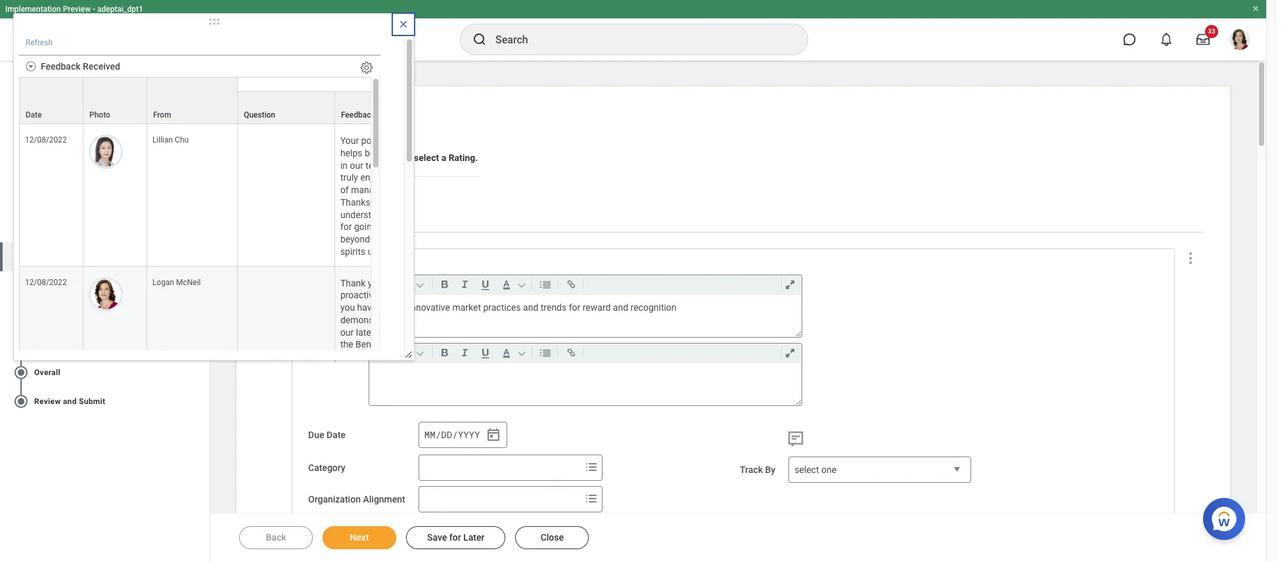 Task type: vqa. For each thing, say whether or not it's contained in the screenshot.
thank
yes



Task type: describe. For each thing, give the bounding box(es) containing it.
make
[[356, 401, 379, 412]]

prompts image
[[584, 460, 599, 475]]

configure image
[[360, 61, 374, 75]]

your
[[384, 172, 402, 183]]

photo button
[[83, 78, 146, 124]]

close view related information image
[[398, 19, 409, 30]]

error image for competencies
[[197, 278, 210, 294]]

and left trends
[[523, 303, 539, 313]]

row containing comments
[[19, 77, 848, 125]]

- inside banner
[[93, 5, 95, 14]]

one
[[822, 465, 837, 476]]

related actions vertical image
[[1183, 250, 1199, 266]]

benefits
[[356, 339, 389, 350]]

mm
[[425, 429, 436, 441]]

refresh link
[[26, 38, 53, 47]]

for inside button
[[449, 532, 461, 543]]

bold image for italic image
[[436, 277, 453, 293]]

action bar region
[[216, 513, 1267, 561]]

list containing competencies
[[0, 237, 210, 421]]

lillian chu
[[152, 135, 189, 145]]

our left the latest
[[340, 327, 354, 338]]

rating.
[[449, 152, 478, 163]]

cardoza
[[43, 137, 82, 149]]

update
[[263, 152, 292, 163]]

bulleted list image for link image
[[537, 345, 555, 361]]

maximize image
[[781, 345, 799, 361]]

question
[[244, 110, 275, 120]]

thank
[[340, 278, 366, 288]]

manager inside the complete manager evaluation
[[73, 82, 126, 98]]

1 horizontal spatial the
[[399, 278, 412, 288]]

truly
[[340, 172, 358, 183]]

later
[[463, 532, 485, 543]]

select one
[[795, 465, 837, 476]]

transformation import image
[[182, 83, 195, 96]]

for down significant
[[340, 426, 352, 436]]

date inside popup button
[[26, 110, 42, 120]]

approach
[[380, 290, 419, 301]]

calendar image
[[486, 427, 501, 443]]

and right reward
[[613, 303, 628, 313]]

above
[[379, 222, 404, 232]]

from
[[153, 110, 171, 120]]

the status
[[295, 152, 337, 163]]

your positivity really helps boost morale in our team, and i truly enjoy your style of management. thanks for being understanding and for going above and beyond to keep our spirits up! row
[[19, 124, 848, 267]]

implementation
[[5, 5, 61, 14]]

and left i
[[391, 160, 406, 171]]

question button
[[238, 92, 334, 124]]

01/01/2023
[[13, 175, 69, 188]]

employee's photo (lillian chu) image
[[89, 135, 123, 169]]

our right 'keep'
[[405, 234, 418, 245]]

lillian
[[152, 135, 173, 145]]

positivity
[[361, 135, 398, 146]]

my
[[385, 376, 398, 387]]

i
[[408, 160, 411, 171]]

format button for 'format' group corresponding to description text field at the bottom
[[372, 346, 430, 360]]

and down being in the top left of the page
[[402, 209, 417, 220]]

going inside your positivity really helps boost morale in our team, and i truly enjoy your style of management. thanks for being understanding and for going above and beyond to keep our spirits up!
[[354, 222, 377, 232]]

surpassed
[[340, 376, 383, 387]]

format group for description text field at the bottom
[[372, 344, 804, 364]]

enjoy
[[360, 172, 382, 183]]

bulleted list image for link icon
[[537, 277, 555, 293]]

have
[[357, 302, 377, 313]]

implementation preview -   adeptai_dpt1
[[5, 5, 143, 14]]

development items link
[[0, 300, 210, 329]]

1 vertical spatial date
[[327, 430, 346, 441]]

description
[[308, 351, 355, 362]]

from button
[[147, 78, 237, 124]]

impact
[[385, 413, 413, 424]]

feedback button
[[335, 92, 432, 124]]

33 button
[[1189, 25, 1219, 54]]

company
[[370, 426, 408, 436]]

radio custom image for competencies
[[13, 278, 29, 294]]

Search Workday  search field
[[496, 25, 781, 54]]

reward
[[583, 303, 611, 313]]

expectations,
[[340, 389, 395, 399]]

submit
[[79, 397, 105, 406]]

items
[[85, 310, 107, 319]]

category
[[308, 463, 346, 473]]

complete
[[13, 82, 70, 98]]

bold image for italic icon
[[436, 345, 453, 361]]

evaluation:
[[58, 123, 109, 135]]

next button
[[323, 527, 396, 550]]

practices
[[483, 303, 521, 313]]

date column header
[[19, 77, 83, 125]]

overall
[[34, 368, 60, 377]]

understanding
[[340, 209, 399, 220]]

market
[[452, 303, 481, 313]]

for down management.
[[373, 197, 384, 208]]

chevron up image
[[364, 169, 380, 179]]

mcneil inside 01/01/2023 - 07/31/2023 evaluated by: logan mcneil
[[111, 190, 145, 202]]

due date group
[[419, 422, 507, 449]]

12/08/2022 for thank you for the proactive approach you have demonstrated during our latest project on the benefits harmonization. this achievement surpassed my expectations, and it will make a significant impact for our company going forward.
[[25, 278, 67, 287]]

beyond
[[340, 234, 370, 245]]

this
[[405, 352, 423, 362]]

comments button
[[238, 78, 633, 91]]

management.
[[351, 185, 408, 195]]

collapse image
[[26, 61, 37, 72]]

on
[[412, 327, 422, 338]]

radio custom image for development items
[[13, 307, 29, 323]]

close
[[541, 532, 564, 543]]

0 vertical spatial select
[[414, 152, 439, 163]]

photo
[[89, 110, 110, 120]]

dd
[[441, 429, 452, 441]]

competencies
[[34, 281, 88, 290]]

spirits
[[340, 246, 366, 257]]

actions button
[[13, 156, 49, 168]]

due date
[[308, 430, 346, 441]]

select one button
[[789, 457, 972, 484]]

save for later button
[[406, 527, 506, 550]]

evaluated
[[13, 190, 59, 202]]

notifications large image
[[1160, 33, 1173, 46]]

and right above
[[406, 222, 422, 232]]

style
[[404, 172, 424, 183]]

yyyy
[[458, 429, 480, 441]]

overall link
[[0, 358, 210, 387]]

really
[[400, 135, 422, 146]]

format button for goal text box's 'format' group
[[372, 278, 430, 292]]

12/08/2022 for your positivity really helps boost morale in our team, and i truly enjoy your style of management. thanks for being understanding and for going above and beyond to keep our spirits up!
[[25, 135, 67, 145]]

link image
[[562, 277, 580, 293]]

0 vertical spatial feedback
[[41, 61, 81, 72]]

next
[[350, 532, 369, 543]]

logan inside 01/01/2023 - 07/31/2023 evaluated by: logan mcneil
[[79, 190, 109, 202]]

trends
[[541, 303, 567, 313]]

underline image for italic icon
[[476, 345, 495, 361]]

each
[[353, 152, 373, 163]]



Task type: locate. For each thing, give the bounding box(es) containing it.
1 bold image from the top
[[436, 277, 453, 293]]

harmonization.
[[340, 352, 403, 362]]

review and submit
[[34, 397, 105, 406]]

1 row from the top
[[19, 77, 848, 125]]

0 vertical spatial going
[[354, 222, 377, 232]]

2 format button from the top
[[372, 346, 430, 360]]

0 horizontal spatial a
[[381, 401, 386, 412]]

1 vertical spatial bold image
[[436, 345, 453, 361]]

a left rating.
[[441, 152, 446, 163]]

1 horizontal spatial date
[[327, 430, 346, 441]]

and down really
[[397, 152, 412, 163]]

33
[[1208, 28, 1216, 35]]

1 vertical spatial mcneil
[[176, 278, 201, 287]]

0 vertical spatial logan
[[79, 190, 109, 202]]

project
[[381, 327, 410, 338]]

the up approach
[[399, 278, 412, 288]]

our down significant
[[354, 426, 368, 436]]

demonstrated
[[340, 315, 398, 325]]

development items
[[34, 310, 107, 319]]

07/31/2023
[[79, 175, 135, 188]]

0 vertical spatial underline image
[[476, 277, 495, 293]]

of
[[340, 185, 349, 195]]

0 vertical spatial mcneil
[[111, 190, 145, 202]]

format group up reward
[[372, 276, 804, 295]]

feedback right "collapse" image
[[41, 61, 81, 72]]

mm / dd / yyyy
[[425, 429, 480, 441]]

0 vertical spatial -
[[93, 5, 95, 14]]

list
[[0, 237, 210, 421]]

2 vertical spatial radio custom image
[[13, 365, 29, 380]]

row up really
[[19, 77, 848, 125]]

for right trends
[[569, 303, 581, 313]]

- inside 01/01/2023 - 07/31/2023 evaluated by: logan mcneil
[[72, 175, 76, 188]]

bold image left italic image
[[436, 277, 453, 293]]

Organization Alignment field
[[419, 488, 581, 512]]

format up approach
[[375, 280, 400, 289]]

0 horizontal spatial logan
[[79, 190, 109, 202]]

the up description
[[340, 339, 353, 350]]

0 vertical spatial you
[[368, 278, 383, 288]]

2 12/08/2022 from the top
[[25, 278, 67, 287]]

during
[[400, 315, 426, 325]]

radio custom image for feedback
[[13, 336, 29, 352]]

format group
[[372, 276, 804, 295], [372, 344, 804, 364]]

1 vertical spatial manager
[[13, 123, 55, 135]]

manager up maria
[[13, 123, 55, 135]]

for inside goal text box
[[569, 303, 581, 313]]

01/01/2023 - 07/31/2023 evaluated by: logan mcneil
[[13, 175, 145, 202]]

helps
[[340, 148, 362, 158]]

/ right "mm"
[[436, 429, 441, 441]]

1 error image from the top
[[197, 278, 210, 294]]

bulleted list image up trends
[[537, 277, 555, 293]]

0 horizontal spatial mcneil
[[111, 190, 145, 202]]

going down understanding
[[354, 222, 377, 232]]

1 horizontal spatial /
[[452, 429, 458, 441]]

radio custom image
[[13, 249, 29, 265], [13, 336, 29, 352], [13, 394, 29, 409]]

your
[[340, 135, 359, 146]]

1 horizontal spatial manager
[[73, 82, 126, 98]]

format group for goal text box
[[372, 276, 804, 295]]

up!
[[368, 246, 381, 257]]

0 vertical spatial format button
[[372, 278, 430, 292]]

12/08/2022 up actions
[[25, 135, 67, 145]]

bulleted list image
[[537, 277, 555, 293], [537, 345, 555, 361]]

the
[[399, 278, 412, 288], [340, 339, 353, 350]]

and left submit
[[63, 397, 77, 406]]

1 format button from the top
[[372, 278, 430, 292]]

row containing question
[[19, 91, 848, 124]]

bulleted list image left link image
[[537, 345, 555, 361]]

0 vertical spatial 12/08/2022
[[25, 135, 67, 145]]

radio custom image inside competencies "link"
[[13, 278, 29, 294]]

alignment
[[363, 495, 405, 505]]

close button
[[516, 527, 589, 550]]

morale
[[390, 148, 419, 158]]

1 vertical spatial you
[[340, 302, 355, 313]]

0 vertical spatial radio custom image
[[13, 278, 29, 294]]

2 vertical spatial radio custom image
[[13, 394, 29, 409]]

3 radio custom image from the top
[[13, 365, 29, 380]]

1 vertical spatial -
[[72, 175, 76, 188]]

1 bulleted list image from the top
[[537, 277, 555, 293]]

profile logan mcneil image
[[1230, 29, 1251, 53]]

0 horizontal spatial manager
[[13, 123, 55, 135]]

by:
[[62, 190, 77, 202]]

radio custom image for overall
[[13, 365, 29, 380]]

it
[[415, 389, 420, 399]]

/ right dd
[[452, 429, 458, 441]]

error image for review and submit
[[197, 394, 210, 409]]

1 horizontal spatial logan
[[152, 278, 174, 287]]

error image
[[197, 278, 210, 294], [197, 336, 210, 352], [197, 394, 210, 409]]

0 vertical spatial manager
[[73, 82, 126, 98]]

underline image right italic icon
[[476, 345, 495, 361]]

1 horizontal spatial mcneil
[[176, 278, 201, 287]]

2 format group from the top
[[372, 344, 804, 364]]

3 error image from the top
[[197, 394, 210, 409]]

for
[[339, 152, 351, 163], [373, 197, 384, 208], [340, 222, 352, 232], [385, 278, 396, 288], [569, 303, 581, 313], [340, 426, 352, 436], [449, 532, 461, 543]]

row
[[19, 77, 848, 125], [19, 91, 848, 124]]

chu
[[175, 135, 189, 145]]

achievement
[[340, 364, 393, 375]]

thank you for the proactive approach you have demonstrated during our latest project on the benefits harmonization. this achievement surpassed my expectations, and it will make a significant impact for our company going forward. row
[[19, 267, 848, 458]]

underline image for italic image
[[476, 277, 495, 293]]

development
[[34, 310, 83, 319]]

radio custom image for review and submit
[[13, 394, 29, 409]]

manager evaluation: mid year: maria cardoza
[[13, 123, 156, 149]]

cell for harmonization.
[[238, 267, 335, 458]]

thanks
[[340, 197, 370, 208]]

for up approach
[[385, 278, 396, 288]]

going
[[354, 222, 377, 232], [340, 438, 363, 449]]

dialog containing feedback received
[[13, 13, 848, 561]]

logan inside thank you for the proactive approach you have demonstrated during our latest project on the benefits harmonization. this achievement surpassed my expectations, and it will make a significant impact for our company going forward. row
[[152, 278, 174, 287]]

error image inside the feedback link
[[197, 336, 210, 352]]

due
[[308, 430, 324, 441]]

bold image
[[436, 277, 453, 293], [436, 345, 453, 361]]

feedback inside list
[[34, 339, 70, 348]]

date button
[[20, 78, 83, 124]]

a right make
[[381, 401, 386, 412]]

0 vertical spatial bold image
[[436, 277, 453, 293]]

logan mcneil
[[152, 278, 201, 287]]

recognition
[[631, 303, 677, 313]]

our
[[350, 160, 363, 171], [405, 234, 418, 245], [340, 327, 354, 338], [354, 426, 368, 436]]

feedback up the overall
[[34, 339, 70, 348]]

2 / from the left
[[452, 429, 458, 441]]

1 vertical spatial feedback
[[341, 110, 375, 120]]

cell for management.
[[238, 124, 335, 267]]

a
[[441, 152, 446, 163], [381, 401, 386, 412]]

- right preview
[[93, 5, 95, 14]]

underline image
[[476, 277, 495, 293], [476, 345, 495, 361]]

1 vertical spatial underline image
[[476, 345, 495, 361]]

mcneil inside thank you for the proactive approach you have demonstrated during our latest project on the benefits harmonization. this achievement surpassed my expectations, and it will make a significant impact for our company going forward. row
[[176, 278, 201, 287]]

1 / from the left
[[436, 429, 441, 441]]

going down significant
[[340, 438, 363, 449]]

1 format group from the top
[[372, 276, 804, 295]]

evaluation
[[13, 100, 75, 116]]

track
[[740, 465, 763, 476]]

2 cell from the top
[[238, 267, 335, 458]]

feedback inside 'popup button'
[[341, 110, 375, 120]]

1 vertical spatial a
[[381, 401, 386, 412]]

will
[[340, 401, 354, 412]]

12/08/2022 inside thank you for the proactive approach you have demonstrated during our latest project on the benefits harmonization. this achievement surpassed my expectations, and it will make a significant impact for our company going forward. row
[[25, 278, 67, 287]]

you up the proactive
[[368, 278, 383, 288]]

dialog
[[13, 13, 848, 561]]

for up beyond
[[340, 222, 352, 232]]

select
[[414, 152, 439, 163], [795, 465, 819, 476]]

implementation preview -   adeptai_dpt1 banner
[[0, 0, 1267, 60]]

link image
[[562, 345, 580, 361]]

1 vertical spatial bulleted list image
[[537, 345, 555, 361]]

organization
[[308, 495, 361, 505]]

Goal text field
[[369, 295, 802, 337]]

logan down the 07/31/2023 at top left
[[79, 190, 109, 202]]

search image
[[472, 32, 488, 47]]

2 row from the top
[[19, 91, 848, 124]]

forward.
[[366, 438, 400, 449]]

1 vertical spatial radio custom image
[[13, 307, 29, 323]]

update the status for each goal and select a rating.
[[263, 152, 480, 163]]

keep
[[383, 234, 402, 245]]

goals
[[263, 116, 297, 131]]

and
[[397, 152, 412, 163], [391, 160, 406, 171], [402, 209, 417, 220], [406, 222, 422, 232], [523, 303, 539, 313], [613, 303, 628, 313], [397, 389, 412, 399], [63, 397, 77, 406]]

2 vertical spatial feedback
[[34, 339, 70, 348]]

12/08/2022 inside your positivity really helps boost morale in our team, and i truly enjoy your style of management. thanks for being understanding and for going above and beyond to keep our spirits up! row
[[25, 135, 67, 145]]

0 vertical spatial format
[[375, 280, 400, 289]]

0 horizontal spatial /
[[436, 429, 441, 441]]

format group down goal text box
[[372, 344, 804, 364]]

select inside select one popup button
[[795, 465, 819, 476]]

mid
[[112, 123, 130, 135]]

in
[[340, 160, 348, 171]]

complete manager evaluation
[[13, 82, 126, 116]]

organization alignment
[[308, 495, 405, 505]]

1 radio custom image from the top
[[13, 278, 29, 294]]

underline image right italic image
[[476, 277, 495, 293]]

italic image
[[456, 345, 474, 361]]

analyze innovative market practices and trends for reward and recognition
[[374, 303, 677, 313]]

date right the due
[[327, 430, 346, 441]]

innovative
[[409, 303, 450, 313]]

proactive
[[340, 290, 378, 301]]

error image inside "review and submit" link
[[197, 394, 210, 409]]

3 radio custom image from the top
[[13, 394, 29, 409]]

format button down project
[[372, 346, 430, 360]]

and inside thank you for the proactive approach you have demonstrated during our latest project on the benefits harmonization. this achievement surpassed my expectations, and it will make a significant impact for our company going forward.
[[397, 389, 412, 399]]

maria
[[13, 137, 40, 149]]

1 vertical spatial error image
[[197, 336, 210, 352]]

1 cell from the top
[[238, 124, 335, 267]]

format for 'format' group corresponding to description text field at the bottom
[[375, 349, 400, 358]]

0 vertical spatial date
[[26, 110, 42, 120]]

radio custom image left the overall
[[13, 365, 29, 380]]

1 horizontal spatial you
[[368, 278, 383, 288]]

feedback up the your
[[341, 110, 375, 120]]

radio custom image left competencies
[[13, 278, 29, 294]]

0 horizontal spatial select
[[414, 152, 439, 163]]

1 vertical spatial format button
[[372, 346, 430, 360]]

1 12/08/2022 from the top
[[25, 135, 67, 145]]

by
[[765, 465, 776, 476]]

our right in
[[350, 160, 363, 171]]

format button
[[372, 278, 430, 292], [372, 346, 430, 360]]

mcneil
[[111, 190, 145, 202], [176, 278, 201, 287]]

1 vertical spatial the
[[340, 339, 353, 350]]

2 error image from the top
[[197, 336, 210, 352]]

error image
[[197, 365, 210, 380]]

boost
[[365, 148, 388, 158]]

italic image
[[456, 277, 474, 293]]

Category field
[[419, 456, 581, 480]]

0 horizontal spatial date
[[26, 110, 42, 120]]

format left resize modal image
[[375, 349, 400, 358]]

row down the comments
[[19, 91, 848, 124]]

1 horizontal spatial select
[[795, 465, 819, 476]]

- up "by:"
[[72, 175, 76, 188]]

select left the one
[[795, 465, 819, 476]]

2 radio custom image from the top
[[13, 336, 29, 352]]

manager
[[73, 82, 126, 98], [13, 123, 55, 135]]

format for goal text box's 'format' group
[[375, 280, 400, 289]]

comments
[[416, 81, 455, 90]]

a inside thank you for the proactive approach you have demonstrated during our latest project on the benefits harmonization. this achievement surpassed my expectations, and it will make a significant impact for our company going forward.
[[381, 401, 386, 412]]

error image for feedback
[[197, 336, 210, 352]]

error image inside competencies "link"
[[197, 278, 210, 294]]

maximize image
[[781, 277, 799, 293]]

0 horizontal spatial you
[[340, 302, 355, 313]]

1 vertical spatial format group
[[372, 344, 804, 364]]

0 vertical spatial error image
[[197, 278, 210, 294]]

move modal image
[[201, 14, 227, 30]]

0 vertical spatial bulleted list image
[[537, 277, 555, 293]]

1 horizontal spatial -
[[93, 5, 95, 14]]

2 underline image from the top
[[476, 345, 495, 361]]

2 bold image from the top
[[436, 345, 453, 361]]

1 vertical spatial logan
[[152, 278, 174, 287]]

0 horizontal spatial the
[[340, 339, 353, 350]]

1 radio custom image from the top
[[13, 249, 29, 265]]

1 vertical spatial format
[[375, 349, 400, 358]]

for down the your
[[339, 152, 351, 163]]

1 horizontal spatial a
[[441, 152, 446, 163]]

bold image left italic icon
[[436, 345, 453, 361]]

latest
[[356, 327, 379, 338]]

preview
[[63, 5, 91, 14]]

0 vertical spatial a
[[441, 152, 446, 163]]

justify image
[[12, 32, 28, 47]]

1 format from the top
[[375, 280, 400, 289]]

close environment banner image
[[1252, 5, 1260, 12]]

1 vertical spatial going
[[340, 438, 363, 449]]

save for later
[[427, 532, 485, 543]]

format button up analyze
[[372, 278, 430, 292]]

1 vertical spatial select
[[795, 465, 819, 476]]

radio custom image left development
[[13, 307, 29, 323]]

feedback
[[41, 61, 81, 72], [341, 110, 375, 120], [34, 339, 70, 348]]

2 format from the top
[[375, 349, 400, 358]]

and left it
[[397, 389, 412, 399]]

manager down received
[[73, 82, 126, 98]]

0 vertical spatial the
[[399, 278, 412, 288]]

employee's photo (logan mcneil) image
[[89, 277, 123, 311]]

year:
[[132, 123, 156, 135]]

for right save
[[449, 532, 461, 543]]

logan right employee's photo (logan mcneil)
[[152, 278, 174, 287]]

1 vertical spatial radio custom image
[[13, 336, 29, 352]]

review
[[34, 397, 61, 406]]

cell
[[238, 124, 335, 267], [238, 267, 335, 458]]

12/08/2022
[[25, 135, 67, 145], [25, 278, 67, 287]]

2 vertical spatial error image
[[197, 394, 210, 409]]

Description text field
[[369, 364, 802, 406]]

date
[[26, 110, 42, 120], [327, 430, 346, 441]]

2 bulleted list image from the top
[[537, 345, 555, 361]]

1 vertical spatial 12/08/2022
[[25, 278, 67, 287]]

resize modal image
[[404, 350, 414, 360]]

12/08/2022 up development
[[25, 278, 67, 287]]

1 underline image from the top
[[476, 277, 495, 293]]

date down complete
[[26, 110, 42, 120]]

track by
[[740, 465, 776, 476]]

radio custom image
[[13, 278, 29, 294], [13, 307, 29, 323], [13, 365, 29, 380]]

radio custom image inside development items link
[[13, 307, 29, 323]]

select right i
[[414, 152, 439, 163]]

2 radio custom image from the top
[[13, 307, 29, 323]]

activity stream image
[[786, 429, 806, 449]]

going inside thank you for the proactive approach you have demonstrated during our latest project on the benefits harmonization. this achievement surpassed my expectations, and it will make a significant impact for our company going forward.
[[340, 438, 363, 449]]

inbox large image
[[1197, 33, 1210, 46]]

/
[[436, 429, 441, 441], [452, 429, 458, 441]]

manager inside manager evaluation: mid year: maria cardoza
[[13, 123, 55, 135]]

0 vertical spatial format group
[[372, 276, 804, 295]]

-
[[93, 5, 95, 14], [72, 175, 76, 188]]

you down the proactive
[[340, 302, 355, 313]]

0 horizontal spatial -
[[72, 175, 76, 188]]

prompts image
[[584, 491, 599, 507]]

0 vertical spatial radio custom image
[[13, 249, 29, 265]]



